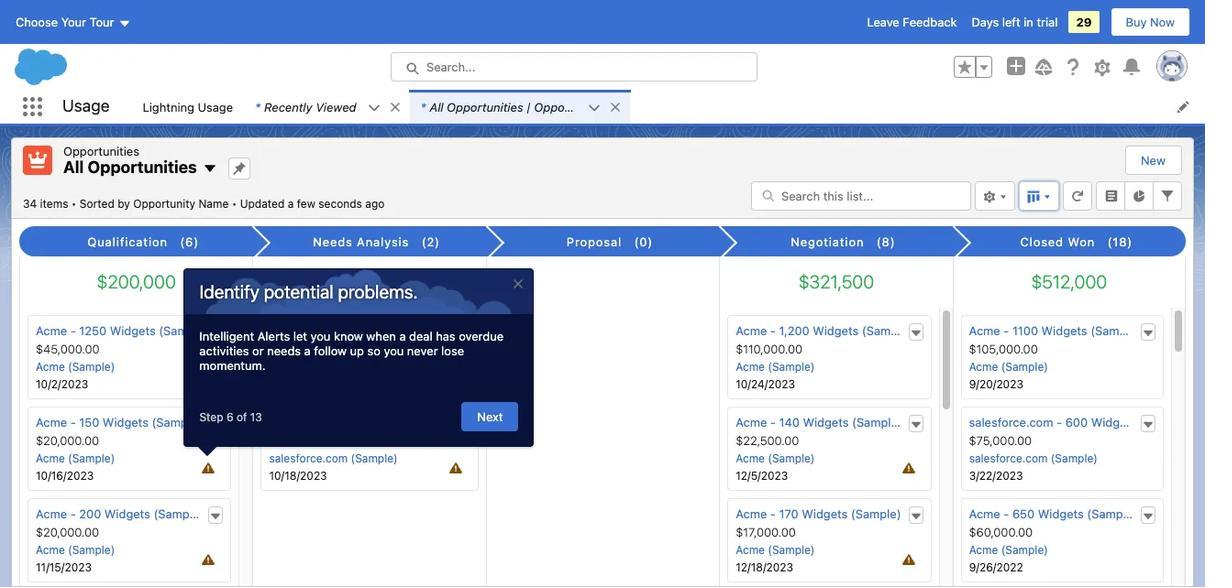 Task type: locate. For each thing, give the bounding box(es) containing it.
text default image
[[388, 101, 401, 114], [609, 101, 621, 114], [209, 327, 222, 340], [1142, 327, 1155, 340], [457, 419, 469, 432], [909, 419, 922, 432], [909, 511, 922, 524], [1142, 511, 1155, 524]]

acme - 150 widgets (sample) link
[[36, 416, 202, 430]]

- for acme - 1,200 widgets (sample)
[[770, 324, 776, 338]]

acme (sample) link down $110,000.00
[[736, 361, 815, 374]]

11/15/2023
[[36, 561, 92, 575]]

new button
[[1126, 147, 1180, 174]]

salesforce.com down $75,000.00
[[969, 452, 1048, 466]]

$34,000.00
[[269, 434, 333, 449]]

step 6 of 13
[[199, 410, 262, 424]]

$512,000
[[1031, 272, 1107, 293]]

days left in trial
[[972, 15, 1058, 29]]

salesforce.com (sample) link down $75,000.00
[[969, 452, 1098, 466]]

$20,000.00 inside the $20,000.00 acme (sample) 10/16/2023
[[36, 434, 99, 449]]

-
[[70, 324, 76, 338], [357, 324, 362, 338], [770, 324, 776, 338], [1004, 324, 1009, 338], [70, 416, 76, 430], [357, 416, 362, 430], [770, 416, 776, 430], [1057, 416, 1062, 430], [70, 507, 76, 522], [770, 507, 776, 522], [1004, 507, 1009, 522]]

text default image for $22,500.00
[[909, 419, 922, 432]]

12/5/2023
[[736, 470, 788, 483]]

- left 650
[[1004, 507, 1009, 522]]

acme inside $110,000.00 acme (sample) 10/24/2023
[[736, 361, 765, 374]]

0 horizontal spatial *
[[255, 100, 260, 114]]

all up items
[[63, 158, 84, 177]]

- for salesforce.com - 320 widgets (sample)
[[357, 416, 362, 430]]

$54,000
[[335, 272, 404, 293]]

has
[[436, 329, 455, 344]]

text default image
[[457, 327, 469, 340], [909, 327, 922, 340], [209, 419, 222, 432], [1142, 419, 1155, 432], [209, 511, 222, 524]]

$20,000.00 for salesforce.com - 200 widgets (sample)
[[269, 342, 332, 357]]

buy now
[[1126, 15, 1175, 29]]

- up $20,000.00 acme (sample) 11/15/2023
[[70, 507, 76, 522]]

text default image for $60,000.00
[[1142, 511, 1155, 524]]

alerts
[[257, 329, 290, 344]]

10/16/2023
[[36, 470, 94, 483]]

- up $110,000.00
[[770, 324, 776, 338]]

opportunities left |
[[447, 100, 523, 114]]

2 • from the left
[[232, 197, 237, 210]]

widgets for acme - 1250 widgets (sample)
[[110, 324, 156, 338]]

320
[[365, 416, 387, 430]]

few
[[297, 197, 315, 210]]

acme (sample) link for 200
[[36, 544, 115, 558]]

2 vertical spatial $20,000.00
[[36, 526, 99, 540]]

acme (sample) link up 10/16/2023
[[36, 452, 115, 466]]

$17,000.00 acme (sample) 12/18/2023
[[736, 526, 815, 575]]

• right items
[[71, 197, 77, 210]]

$75,000.00
[[969, 434, 1032, 449]]

all down search...
[[430, 100, 444, 114]]

0 horizontal spatial 200
[[79, 507, 101, 522]]

- up up
[[357, 324, 362, 338]]

170
[[779, 507, 799, 522]]

- left 150
[[70, 416, 76, 430]]

* right viewed
[[421, 100, 426, 114]]

when
[[366, 329, 396, 344]]

*
[[255, 100, 260, 114], [421, 100, 426, 114]]

1 horizontal spatial all
[[430, 100, 444, 114]]

- for acme - 1250 widgets (sample)
[[70, 324, 76, 338]]

salesforce.com - 600 widgets (sample)
[[969, 416, 1190, 430]]

widgets right 650
[[1038, 507, 1084, 522]]

200 for acme
[[79, 507, 101, 522]]

a left deal
[[399, 329, 406, 344]]

|
[[527, 100, 531, 114]]

follow
[[314, 344, 347, 359]]

1 horizontal spatial usage
[[198, 100, 233, 114]]

acme - 140 widgets (sample) link
[[736, 416, 902, 430]]

200 up so
[[365, 324, 387, 338]]

- up $45,000.00
[[70, 324, 76, 338]]

a left the follow
[[304, 344, 311, 359]]

0 horizontal spatial all
[[63, 158, 84, 177]]

momentum.
[[199, 359, 266, 373]]

10/24/2023
[[736, 378, 795, 392]]

of
[[237, 410, 247, 424]]

salesforce.com (sample) link down the follow
[[269, 361, 398, 374]]

acme up 11/15/2023
[[36, 544, 65, 558]]

acme inside $22,500.00 acme (sample) 12/5/2023
[[736, 452, 765, 466]]

widgets for acme - 170 widgets (sample)
[[802, 507, 848, 522]]

acme (sample) link down $45,000.00
[[36, 361, 115, 374]]

salesforce.com
[[269, 324, 353, 338], [269, 361, 348, 374], [269, 416, 353, 430], [969, 416, 1053, 430], [269, 452, 348, 466], [969, 452, 1048, 466]]

acme (sample) link up 11/15/2023
[[36, 544, 115, 558]]

1,200
[[779, 324, 810, 338]]

- for acme - 200 widgets (sample)
[[70, 507, 76, 522]]

acme - 1100 widgets (sample)
[[969, 324, 1141, 338]]

* left 'recently'
[[255, 100, 260, 114]]

600
[[1065, 416, 1088, 430]]

1 horizontal spatial 200
[[365, 324, 387, 338]]

- left 320
[[357, 416, 362, 430]]

$20,000.00 up 11/15/2023
[[36, 526, 99, 540]]

acme (sample) link down the $60,000.00 at the right bottom
[[969, 544, 1048, 558]]

1 * from the left
[[255, 100, 260, 114]]

widgets right 1100
[[1042, 324, 1087, 338]]

so
[[367, 344, 381, 359]]

salesforce.com inside '$20,000.00 salesforce.com (sample) 10/10/2023'
[[269, 361, 348, 374]]

widgets right 140
[[803, 416, 849, 430]]

acme up 12/5/2023
[[736, 452, 765, 466]]

0 vertical spatial $20,000.00
[[269, 342, 332, 357]]

acme up 10/24/2023
[[736, 361, 765, 374]]

0 horizontal spatial •
[[71, 197, 77, 210]]

(sample) inside $110,000.00 acme (sample) 10/24/2023
[[768, 361, 815, 374]]

200 up $20,000.00 acme (sample) 11/15/2023
[[79, 507, 101, 522]]

acme (sample) link down $17,000.00
[[736, 544, 815, 558]]

usage right lightning
[[198, 100, 233, 114]]

text default image for salesforce.com - 200 widgets (sample)
[[457, 327, 469, 340]]

$20,000.00 inside '$20,000.00 salesforce.com (sample) 10/10/2023'
[[269, 342, 332, 357]]

0 vertical spatial 200
[[365, 324, 387, 338]]

widgets right 600
[[1091, 416, 1137, 430]]

identify
[[199, 282, 259, 303]]

usage inside "link"
[[198, 100, 233, 114]]

text default image for acme - 150 widgets (sample)
[[209, 419, 222, 432]]

widgets up $20,000.00 acme (sample) 11/15/2023
[[104, 507, 150, 522]]

acme inside $105,000.00 acme (sample) 9/20/2023
[[969, 361, 998, 374]]

widgets up the never
[[391, 324, 437, 338]]

- left 140
[[770, 416, 776, 430]]

150
[[79, 416, 99, 430]]

$20,000.00 up the 10/10/2023
[[269, 342, 332, 357]]

widgets right 1250
[[110, 324, 156, 338]]

buy
[[1126, 15, 1147, 29]]

salesforce.com (sample) link down the $34,000.00
[[269, 452, 398, 466]]

a
[[288, 197, 294, 210], [399, 329, 406, 344], [304, 344, 311, 359]]

acme (sample) link down $105,000.00 on the right bottom of the page
[[969, 361, 1048, 374]]

1 horizontal spatial •
[[232, 197, 237, 210]]

acme up the $60,000.00 at the right bottom
[[969, 507, 1000, 522]]

1 horizontal spatial *
[[421, 100, 426, 114]]

left
[[1002, 15, 1020, 29]]

qualification
[[87, 235, 168, 250]]

opportunity
[[133, 197, 195, 210]]

widgets for acme - 200 widgets (sample)
[[104, 507, 150, 522]]

salesforce.com inside $75,000.00 salesforce.com (sample) 3/22/2023
[[969, 452, 1048, 466]]

acme up 10/16/2023
[[36, 452, 65, 466]]

$321,500
[[799, 272, 874, 293]]

days
[[972, 15, 999, 29]]

650
[[1012, 507, 1035, 522]]

salesforce.com up $75,000.00
[[969, 416, 1053, 430]]

salesforce.com up the 10/10/2023
[[269, 361, 348, 374]]

salesforce.com up the follow
[[269, 324, 353, 338]]

34
[[23, 197, 37, 210]]

- left 170
[[770, 507, 776, 522]]

- up $105,000.00 on the right bottom of the page
[[1004, 324, 1009, 338]]

10/2/2023
[[36, 378, 88, 392]]

widgets right 150
[[103, 416, 148, 430]]

widgets for acme - 1,200 widgets (sample)
[[813, 324, 859, 338]]

1 vertical spatial all
[[63, 158, 84, 177]]

acme inside $45,000.00 acme (sample) 10/2/2023
[[36, 361, 65, 374]]

now
[[1150, 15, 1175, 29]]

(8)
[[877, 235, 896, 250]]

$20,000.00 acme (sample) 10/16/2023
[[36, 434, 115, 483]]

acme - 1,200 widgets (sample)
[[736, 324, 912, 338]]

trial
[[1037, 15, 1058, 29]]

salesforce.com (sample) link for $54,000
[[269, 452, 398, 466]]

(sample) inside $60,000.00 acme (sample) 9/26/2022
[[1001, 544, 1048, 558]]

you
[[311, 329, 331, 344], [384, 344, 404, 359]]

(6)
[[180, 235, 199, 250]]

$20,000.00 for acme - 150 widgets (sample)
[[36, 434, 99, 449]]

list containing lightning usage
[[132, 90, 1205, 124]]

9/20/2023
[[969, 378, 1023, 392]]

2 * from the left
[[421, 100, 426, 114]]

widgets right 320
[[391, 416, 437, 430]]

2 horizontal spatial a
[[399, 329, 406, 344]]

* recently viewed
[[255, 100, 356, 114]]

text default image for salesforce.com - 600 widgets (sample)
[[1142, 419, 1155, 432]]

$60,000.00 acme (sample) 9/26/2022
[[969, 526, 1048, 575]]

widgets right 1,200
[[813, 324, 859, 338]]

$20,000.00 down 150
[[36, 434, 99, 449]]

acme (sample) link
[[36, 361, 115, 374], [736, 361, 815, 374], [969, 361, 1048, 374], [36, 452, 115, 466], [736, 452, 815, 466], [36, 544, 115, 558], [736, 544, 815, 558], [969, 544, 1048, 558]]

$20,000.00 inside $20,000.00 acme (sample) 11/15/2023
[[36, 526, 99, 540]]

list item
[[244, 90, 410, 124], [410, 90, 630, 124]]

- for salesforce.com - 200 widgets (sample)
[[357, 324, 362, 338]]

(2)
[[422, 235, 440, 250]]

1 vertical spatial $20,000.00
[[36, 434, 99, 449]]

None search field
[[751, 181, 971, 210]]

2 list item from the left
[[410, 90, 630, 124]]

200
[[365, 324, 387, 338], [79, 507, 101, 522]]

you right so
[[384, 344, 404, 359]]

- left 600
[[1057, 416, 1062, 430]]

acme (sample) link down $22,500.00
[[736, 452, 815, 466]]

acme up 9/26/2022 at bottom
[[969, 544, 998, 558]]

acme up 9/20/2023
[[969, 361, 998, 374]]

acme down 10/16/2023
[[36, 507, 67, 522]]

acme (sample) link for 170
[[736, 544, 815, 558]]

$110,000.00
[[736, 342, 803, 357]]

$20,000.00
[[269, 342, 332, 357], [36, 434, 99, 449], [36, 526, 99, 540]]

acme up the 12/18/2023
[[736, 544, 765, 558]]

10/10/2023
[[269, 378, 327, 392]]

usage up the all opportunities
[[62, 97, 110, 116]]

(18)
[[1108, 235, 1133, 250]]

a left few
[[288, 197, 294, 210]]

text default image for $17,000.00
[[909, 511, 922, 524]]

acme - 650 widgets (sample) link
[[969, 507, 1137, 522]]

1 vertical spatial 200
[[79, 507, 101, 522]]

acme up 10/2/2023
[[36, 361, 65, 374]]

group
[[954, 56, 992, 78]]

acme left 150
[[36, 416, 67, 430]]

0 horizontal spatial a
[[288, 197, 294, 210]]

updated
[[240, 197, 285, 210]]

list
[[132, 90, 1205, 124]]

(sample) inside the $20,000.00 acme (sample) 10/16/2023
[[68, 452, 115, 466]]

(sample) inside '$20,000.00 salesforce.com (sample) 10/10/2023'
[[351, 361, 398, 374]]

salesforce.com down the $34,000.00
[[269, 452, 348, 466]]

widgets for acme - 150 widgets (sample)
[[103, 416, 148, 430]]

acme - 1100 widgets (sample) link
[[969, 324, 1141, 338]]

(sample) inside $105,000.00 acme (sample) 9/20/2023
[[1001, 361, 1048, 374]]

search... button
[[391, 52, 758, 82]]

intelligent
[[199, 329, 254, 344]]

- for acme - 140 widgets (sample)
[[770, 416, 776, 430]]

leave feedback link
[[867, 15, 957, 29]]

(sample) inside $45,000.00 acme (sample) 10/2/2023
[[68, 361, 115, 374]]

* for * all opportunities | opportunities
[[421, 100, 426, 114]]

salesforce.com inside $34,000.00 salesforce.com (sample) 10/18/2023
[[269, 452, 348, 466]]

acme (sample) link for 1250
[[36, 361, 115, 374]]

you right let at the left of page
[[311, 329, 331, 344]]

(sample) inside $34,000.00 salesforce.com (sample) 10/18/2023
[[351, 452, 398, 466]]

• right name
[[232, 197, 237, 210]]

know
[[334, 329, 363, 344]]

widgets right 170
[[802, 507, 848, 522]]



Task type: describe. For each thing, give the bounding box(es) containing it.
acme up $45,000.00
[[36, 324, 67, 338]]

1 horizontal spatial you
[[384, 344, 404, 359]]

lightning usage link
[[132, 90, 244, 124]]

ago
[[365, 197, 385, 210]]

up
[[350, 344, 364, 359]]

widgets for acme - 650 widgets (sample)
[[1038, 507, 1084, 522]]

- for acme - 150 widgets (sample)
[[70, 416, 76, 430]]

acme inside $60,000.00 acme (sample) 9/26/2022
[[969, 544, 998, 558]]

sorted
[[80, 197, 114, 210]]

or
[[252, 344, 264, 359]]

potential
[[264, 282, 334, 303]]

salesforce.com up the $34,000.00
[[269, 416, 353, 430]]

acme up $110,000.00
[[736, 324, 767, 338]]

all opportunities
[[63, 158, 197, 177]]

acme up $22,500.00
[[736, 416, 767, 430]]

proposal
[[567, 235, 622, 250]]

lose
[[441, 344, 464, 359]]

all opportunities status
[[23, 197, 240, 210]]

$20,000.00 for acme - 200 widgets (sample)
[[36, 526, 99, 540]]

acme inside $20,000.00 acme (sample) 11/15/2023
[[36, 544, 65, 558]]

let
[[293, 329, 307, 344]]

- for acme - 170 widgets (sample)
[[770, 507, 776, 522]]

text default image for $34,000.00
[[457, 419, 469, 432]]

next button
[[462, 403, 519, 432]]

salesforce.com - 600 widgets (sample) link
[[969, 416, 1190, 430]]

9/26/2022
[[969, 561, 1023, 575]]

1 horizontal spatial a
[[304, 344, 311, 359]]

$22,500.00 acme (sample) 12/5/2023
[[736, 434, 815, 483]]

acme - 200 widgets (sample)
[[36, 507, 204, 522]]

$17,000.00
[[736, 526, 796, 540]]

140
[[779, 416, 800, 430]]

acme - 200 widgets (sample) link
[[36, 507, 204, 522]]

acme (sample) link for 140
[[736, 452, 815, 466]]

none search field inside "all opportunities|opportunities|list view" element
[[751, 181, 971, 210]]

acme (sample) link for 1100
[[969, 361, 1048, 374]]

won
[[1068, 235, 1095, 250]]

closed won
[[1020, 235, 1095, 250]]

1 • from the left
[[71, 197, 77, 210]]

salesforce.com (sample) link for $512,000
[[969, 452, 1098, 466]]

acme (sample) link for 1,200
[[736, 361, 815, 374]]

6
[[226, 410, 233, 424]]

text default image for $105,000.00
[[1142, 327, 1155, 340]]

salesforce.com - 200 widgets (sample)
[[269, 324, 490, 338]]

acme - 140 widgets (sample)
[[736, 416, 902, 430]]

text default image for acme - 1,200 widgets (sample)
[[909, 327, 922, 340]]

$45,000.00 acme (sample) 10/2/2023
[[36, 342, 115, 392]]

1100
[[1012, 324, 1038, 338]]

Search All Opportunities list view. search field
[[751, 181, 971, 210]]

buy now button
[[1110, 7, 1190, 37]]

34 items • sorted by opportunity name • updated a few seconds ago
[[23, 197, 385, 210]]

opportunities up the all opportunities status
[[88, 158, 197, 177]]

widgets for acme - 140 widgets (sample)
[[803, 416, 849, 430]]

$20,000.00 acme (sample) 11/15/2023
[[36, 526, 115, 575]]

text default image for acme - 200 widgets (sample)
[[209, 511, 222, 524]]

negotiation
[[791, 235, 864, 250]]

acme - 170 widgets (sample) link
[[736, 507, 901, 522]]

13
[[250, 410, 262, 424]]

$45,000.00
[[36, 342, 100, 357]]

widgets for salesforce.com - 600 widgets (sample)
[[1091, 416, 1137, 430]]

$22,500.00
[[736, 434, 799, 449]]

problems.
[[338, 282, 418, 303]]

(0)
[[634, 235, 653, 250]]

29
[[1076, 15, 1092, 29]]

closed
[[1020, 235, 1064, 250]]

recently
[[264, 100, 312, 114]]

salesforce.com - 320 widgets (sample)
[[269, 416, 490, 430]]

(sample) inside $22,500.00 acme (sample) 12/5/2023
[[768, 452, 815, 466]]

lightning
[[143, 100, 194, 114]]

$75,000.00 salesforce.com (sample) 3/22/2023
[[969, 434, 1098, 483]]

analysis
[[357, 235, 409, 250]]

$34,000.00 salesforce.com (sample) 10/18/2023
[[269, 434, 398, 483]]

seconds
[[319, 197, 362, 210]]

acme up $105,000.00 on the right bottom of the page
[[969, 324, 1000, 338]]

all opportunities|opportunities|list view element
[[11, 138, 1194, 588]]

0 vertical spatial all
[[430, 100, 444, 114]]

leave
[[867, 15, 899, 29]]

by
[[118, 197, 130, 210]]

acme - 1250 widgets (sample)
[[36, 324, 209, 338]]

opportunities down search... button
[[534, 100, 611, 114]]

opportunities up 'sorted' at the top left of page
[[63, 144, 139, 159]]

needs
[[313, 235, 353, 250]]

text default image for $45,000.00
[[209, 327, 222, 340]]

(sample) inside "$17,000.00 acme (sample) 12/18/2023"
[[768, 544, 815, 558]]

- for salesforce.com - 600 widgets (sample)
[[1057, 416, 1062, 430]]

acme (sample) link for 650
[[969, 544, 1048, 558]]

acme up $17,000.00
[[736, 507, 767, 522]]

widgets for salesforce.com - 200 widgets (sample)
[[391, 324, 437, 338]]

$60,000.00
[[969, 526, 1033, 540]]

intelligent alerts let you know when a deal has overdue activities or needs a follow up so you never lose momentum.
[[199, 329, 504, 373]]

- for acme - 650 widgets (sample)
[[1004, 507, 1009, 522]]

acme inside the $20,000.00 acme (sample) 10/16/2023
[[36, 452, 65, 466]]

acme - 150 widgets (sample)
[[36, 416, 202, 430]]

0 horizontal spatial you
[[311, 329, 331, 344]]

lightning usage
[[143, 100, 233, 114]]

* for * recently viewed
[[255, 100, 260, 114]]

widgets for acme - 1100 widgets (sample)
[[1042, 324, 1087, 338]]

acme (sample) link for 150
[[36, 452, 115, 466]]

200 for salesforce.com
[[365, 324, 387, 338]]

acme - 1250 widgets (sample) link
[[36, 324, 209, 338]]

leave feedback
[[867, 15, 957, 29]]

deal
[[409, 329, 433, 344]]

* all opportunities | opportunities
[[421, 100, 611, 114]]

items
[[40, 197, 68, 210]]

overdue
[[459, 329, 504, 344]]

identify potential problems. dialog
[[184, 269, 534, 448]]

needs
[[267, 344, 301, 359]]

widgets for salesforce.com - 320 widgets (sample)
[[391, 416, 437, 430]]

0 horizontal spatial usage
[[62, 97, 110, 116]]

name
[[198, 197, 229, 210]]

(sample) inside $20,000.00 acme (sample) 11/15/2023
[[68, 544, 115, 558]]

viewed
[[316, 100, 356, 114]]

new
[[1141, 153, 1166, 168]]

acme inside "$17,000.00 acme (sample) 12/18/2023"
[[736, 544, 765, 558]]

- for acme - 1100 widgets (sample)
[[1004, 324, 1009, 338]]

(sample) inside $75,000.00 salesforce.com (sample) 3/22/2023
[[1051, 452, 1098, 466]]

1 list item from the left
[[244, 90, 410, 124]]

acme - 1,200 widgets (sample) link
[[736, 324, 912, 338]]



Task type: vqa. For each thing, say whether or not it's contained in the screenshot.
Acme - 200 Widgets (Sample) link
yes



